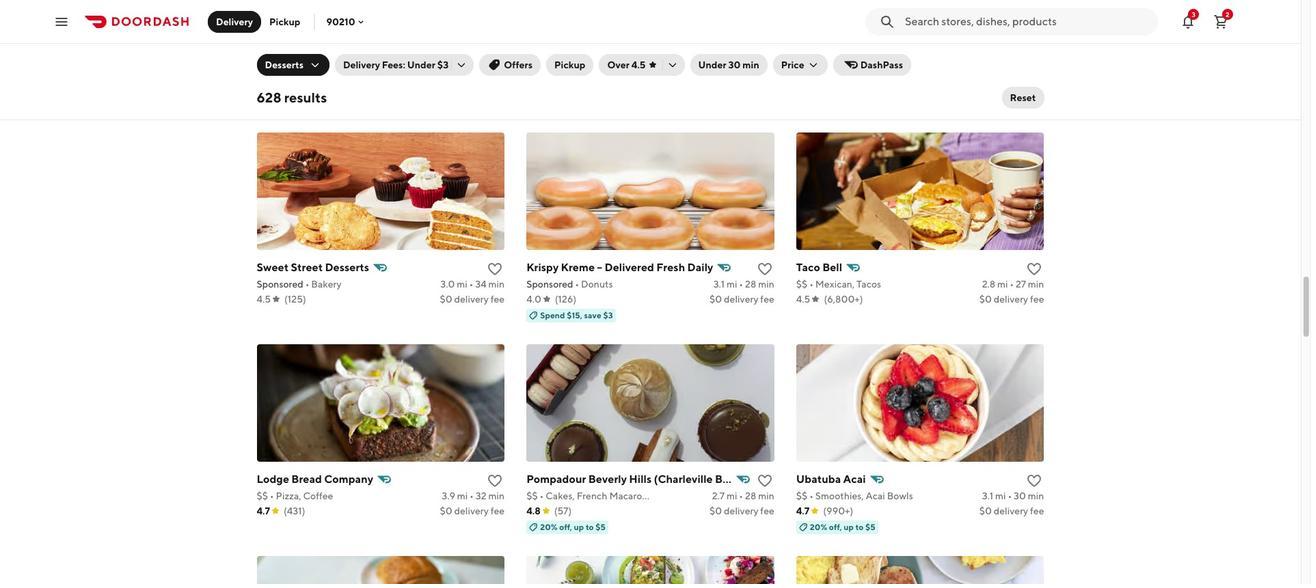 Task type: describe. For each thing, give the bounding box(es) containing it.
spend
[[540, 310, 565, 320]]

3.1 mi • 30 min
[[982, 491, 1044, 502]]

cakes,
[[546, 491, 575, 502]]

$​0 delivery fee for taco bell
[[979, 294, 1044, 305]]

4.8
[[526, 506, 541, 517]]

price
[[781, 59, 804, 70]]

min for –
[[758, 279, 774, 290]]

pie
[[580, 67, 594, 78]]

$​0 delivery fee for lodge bread company
[[440, 506, 505, 517]]

click to add this store to your saved list image up 3.1 mi • 30 min
[[1026, 473, 1043, 489]]

macarons
[[609, 491, 652, 502]]

$$ • smoothies, acai bowls
[[796, 491, 913, 502]]

in
[[282, 49, 292, 62]]

off, for ubatuba
[[829, 522, 842, 532]]

4.4
[[257, 82, 271, 93]]

to for acai
[[856, 522, 864, 532]]

628 results
[[257, 90, 327, 105]]

1 vertical spatial pickup button
[[546, 54, 594, 76]]

click to add this store to your saved list image for the
[[487, 49, 503, 65]]

$5 for acai
[[865, 522, 876, 532]]

90210 button
[[326, 16, 366, 27]]

mi for taco bell
[[997, 279, 1008, 290]]

sweet street desserts
[[257, 261, 369, 274]]

0 vertical spatial pickup button
[[261, 11, 309, 32]]

(431)
[[284, 506, 305, 517]]

street
[[291, 261, 323, 274]]

$​0 for sweet street desserts
[[440, 294, 452, 305]]

fee for lodge bread company
[[491, 506, 505, 517]]

$​0 delivery fee for krispy kreme – delivered fresh daily
[[710, 294, 774, 305]]

20% off, up to $5 for pompadour
[[540, 522, 606, 532]]

3.6 mi • 46 min
[[711, 67, 774, 78]]

628
[[257, 90, 281, 105]]

dashpass
[[860, 59, 903, 70]]

fee for sweet street desserts
[[491, 294, 505, 305]]

sponsored for krispy
[[526, 279, 573, 290]]

click to add this store to your saved list image for desserts
[[487, 261, 503, 277]]

3.1 for krispy kreme – delivered fresh daily
[[713, 279, 725, 290]]

jack
[[257, 49, 280, 62]]

kreme
[[561, 261, 595, 274]]

to for beverly
[[586, 522, 594, 532]]

delivery for sweet street desserts
[[454, 294, 489, 305]]

46
[[745, 67, 756, 78]]

20% for ubatuba acai
[[810, 522, 827, 532]]

delivery for krispy kreme – delivered fresh daily
[[724, 294, 759, 305]]

3.9 mi • 32 min
[[442, 491, 505, 502]]

1 horizontal spatial desserts
[[325, 261, 369, 274]]

daily
[[687, 261, 713, 274]]

desserts inside desserts button
[[265, 59, 304, 70]]

–
[[597, 261, 602, 274]]

offers
[[504, 59, 533, 70]]

$​0 delivery fee for sweet street desserts
[[440, 294, 505, 305]]

bowls
[[887, 491, 913, 502]]

food
[[334, 67, 357, 78]]

delivery fees: under $3
[[343, 59, 449, 70]]

click to add this store to your saved list image for pompadour beverly hills (charleville blvd)
[[757, 473, 773, 489]]

3.8 mi • 33 min
[[442, 67, 505, 78]]

34
[[475, 279, 487, 290]]

3.0
[[440, 279, 455, 290]]

$ • deli, sandwiches $​0 delivery fee
[[796, 67, 1044, 93]]

fee for taco bell
[[1030, 294, 1044, 305]]

$$ for jack
[[257, 67, 268, 78]]

4.5 inside button
[[632, 59, 646, 70]]

0 vertical spatial acai
[[843, 473, 866, 486]]

$$ for lodge
[[257, 491, 268, 502]]

delivery for taco bell
[[994, 294, 1028, 305]]

$$ for pompadour
[[526, 491, 538, 502]]

bakery
[[311, 279, 342, 290]]

4.7 for lodge bread company
[[257, 506, 270, 517]]

bell
[[822, 261, 842, 274]]

fee inside $ • deli, sandwiches $​0 delivery fee
[[1030, 82, 1044, 93]]

min for restaurant
[[758, 67, 774, 78]]

coffee
[[303, 491, 333, 502]]

delivery inside $ • deli, sandwiches $​0 delivery fee
[[994, 82, 1028, 93]]

du-
[[526, 49, 546, 62]]

smoothies,
[[815, 491, 864, 502]]

french
[[577, 491, 607, 502]]

min for desserts
[[488, 279, 505, 290]]

tacos
[[857, 279, 881, 290]]

27
[[1016, 279, 1026, 290]]

$​0 for pompadour beverly hills (charleville blvd)
[[710, 506, 722, 517]]

(charleville
[[654, 473, 713, 486]]

(125)
[[284, 294, 306, 305]]

over 4.5
[[607, 59, 646, 70]]

delivery for delivery fees: under $3
[[343, 59, 380, 70]]

ubatuba
[[796, 473, 841, 486]]

• inside $ • deli, sandwiches $​0 delivery fee
[[804, 67, 808, 78]]

3
[[1192, 10, 1196, 18]]

desserts button
[[257, 54, 329, 76]]

deli,
[[810, 67, 830, 78]]

min inside button
[[743, 59, 759, 70]]

pompadour beverly hills (charleville blvd)
[[526, 473, 742, 486]]

mi for krispy kreme – delivered fresh daily
[[727, 279, 737, 290]]

firehouse
[[796, 49, 847, 62]]

sandwiches
[[832, 67, 883, 78]]

$$ for ubatuba
[[796, 491, 808, 502]]

$3 for spend $15, save $3
[[603, 310, 613, 320]]

$15,
[[567, 310, 582, 320]]

3 items, open order cart image
[[1213, 13, 1229, 30]]

bread
[[291, 473, 322, 486]]

price button
[[773, 54, 828, 76]]

burgers,
[[276, 67, 312, 78]]

mi for lodge bread company
[[457, 491, 468, 502]]

mi for jack in the box
[[457, 67, 468, 78]]

click to add this store to your saved list image up 2.8 mi • 27 min
[[1026, 261, 1043, 277]]

4.5 for sweet street desserts
[[257, 294, 271, 305]]

delivered
[[605, 261, 654, 274]]

krispy
[[526, 261, 559, 274]]

offers button
[[479, 54, 541, 76]]

ubatuba acai
[[796, 473, 866, 486]]

bakery,
[[546, 67, 578, 78]]

$$ • burgers, fast food
[[257, 67, 357, 78]]

fees:
[[382, 59, 405, 70]]

under inside the under 30 min button
[[698, 59, 726, 70]]

2
[[1226, 10, 1230, 18]]

firehouse subs
[[796, 49, 875, 62]]

$​0 inside $ • deli, sandwiches $​0 delivery fee
[[979, 82, 992, 93]]

$$ for taco
[[796, 279, 808, 290]]

fast
[[314, 67, 332, 78]]

reset button
[[1002, 87, 1044, 109]]

subs
[[850, 49, 875, 62]]

4.7 for ubatuba acai
[[796, 506, 810, 517]]

2.7 mi • 28 min
[[712, 491, 774, 502]]



Task type: vqa. For each thing, say whether or not it's contained in the screenshot.
KONG Easy Treat Peanut Butter (14 oz)'s KONG
no



Task type: locate. For each thing, give the bounding box(es) containing it.
4.5 for taco bell
[[796, 294, 810, 305]]

acai left bowls
[[866, 491, 885, 502]]

1 off, from the left
[[559, 522, 572, 532]]

delivery down the "3.0 mi • 34 min"
[[454, 294, 489, 305]]

$5 down french
[[596, 522, 606, 532]]

$​0 delivery fee for pompadour beverly hills (charleville blvd)
[[710, 506, 774, 517]]

$​0 down the 3.9
[[440, 506, 452, 517]]

1 under from the left
[[407, 59, 435, 70]]

4.5 right over
[[632, 59, 646, 70]]

the
[[294, 49, 311, 62]]

click to add this store to your saved list image up 3.6 mi • 46 min
[[757, 49, 773, 65]]

0 vertical spatial 28
[[745, 279, 756, 290]]

$​0 for lodge bread company
[[440, 506, 452, 517]]

over
[[607, 59, 630, 70]]

jack in the box
[[257, 49, 333, 62]]

delivery for pompadour beverly hills (charleville blvd)
[[724, 506, 759, 517]]

fee down store search: begin typing to search for stores available on doordash text box
[[1030, 82, 1044, 93]]

4.7 left (431)
[[257, 506, 270, 517]]

fee for ubatuba acai
[[1030, 506, 1044, 517]]

mi for sweet street desserts
[[457, 279, 467, 290]]

up
[[574, 522, 584, 532], [844, 522, 854, 532]]

mi for du-par's restaurant
[[726, 67, 737, 78]]

2 20% from the left
[[810, 522, 827, 532]]

0 vertical spatial desserts
[[265, 59, 304, 70]]

fee down 3.1 mi • 28 min
[[760, 294, 774, 305]]

0 horizontal spatial 4.7
[[257, 506, 270, 517]]

0 horizontal spatial pickup button
[[261, 11, 309, 32]]

notification bell image
[[1180, 13, 1196, 30]]

0 vertical spatial $3
[[437, 59, 449, 70]]

20% down '(990+)'
[[810, 522, 827, 532]]

3.1 for ubatuba acai
[[982, 491, 993, 502]]

delivery button
[[208, 11, 261, 32]]

0 horizontal spatial sponsored
[[257, 279, 303, 290]]

click to add this store to your saved list image
[[487, 49, 503, 65], [487, 261, 503, 277], [757, 261, 773, 277], [1026, 261, 1043, 277], [1026, 473, 1043, 489]]

0 horizontal spatial up
[[574, 522, 584, 532]]

fee down 2.8 mi • 27 min
[[1030, 294, 1044, 305]]

2.8
[[982, 279, 995, 290]]

0 vertical spatial 30
[[728, 59, 741, 70]]

beverly
[[588, 473, 627, 486]]

1 horizontal spatial 20% off, up to $5
[[810, 522, 876, 532]]

1 4.7 from the left
[[257, 506, 270, 517]]

$$ • bakery, pie
[[526, 67, 594, 78]]

desserts
[[265, 59, 304, 70], [325, 261, 369, 274]]

acai
[[843, 473, 866, 486], [866, 491, 885, 502]]

2 under from the left
[[698, 59, 726, 70]]

off, down '(990+)'
[[829, 522, 842, 532]]

0 horizontal spatial to
[[586, 522, 594, 532]]

sponsored • donuts
[[526, 279, 613, 290]]

$​0
[[979, 82, 992, 93], [440, 294, 452, 305], [710, 294, 722, 305], [979, 294, 992, 305], [440, 506, 452, 517], [710, 506, 722, 517], [979, 506, 992, 517]]

1 vertical spatial acai
[[866, 491, 885, 502]]

delivery for lodge bread company
[[454, 506, 489, 517]]

20% off, up to $5 for ubatuba
[[810, 522, 876, 532]]

under right the fees:
[[407, 59, 435, 70]]

$$ down the ubatuba at the right bottom
[[796, 491, 808, 502]]

0 horizontal spatial 20%
[[540, 522, 558, 532]]

4.7 left '(990+)'
[[796, 506, 810, 517]]

sponsored for sweet
[[257, 279, 303, 290]]

1 horizontal spatial 4.5
[[632, 59, 646, 70]]

dashpass button
[[833, 54, 911, 76]]

sweet
[[257, 261, 289, 274]]

1 to from the left
[[586, 522, 594, 532]]

min for company
[[488, 491, 505, 502]]

to down $$ • smoothies, acai bowls
[[856, 522, 864, 532]]

$3 left the 33
[[437, 59, 449, 70]]

under 30 min
[[698, 59, 759, 70]]

delivery down store search: begin typing to search for stores available on doordash text box
[[994, 82, 1028, 93]]

0 vertical spatial 3.1
[[713, 279, 725, 290]]

1 horizontal spatial under
[[698, 59, 726, 70]]

1 horizontal spatial $3
[[603, 310, 613, 320]]

delivery down 3.1 mi • 30 min
[[994, 506, 1028, 517]]

1 horizontal spatial $5
[[865, 522, 876, 532]]

20% off, up to $5 down (57)
[[540, 522, 606, 532]]

3.6
[[711, 67, 724, 78]]

under 30 min button
[[690, 54, 768, 76]]

(6,800+)
[[824, 294, 863, 305]]

krispy kreme – delivered fresh daily
[[526, 261, 713, 274]]

click to add this store to your saved list image for lodge bread company
[[487, 473, 503, 489]]

2 sponsored from the left
[[526, 279, 573, 290]]

delivery
[[216, 16, 253, 27], [343, 59, 380, 70]]

28 for krispy kreme – delivered fresh daily
[[745, 279, 756, 290]]

$$ up 4.4
[[257, 67, 268, 78]]

1 horizontal spatial off,
[[829, 522, 842, 532]]

30 inside button
[[728, 59, 741, 70]]

1 vertical spatial 28
[[745, 491, 756, 502]]

1 horizontal spatial 20%
[[810, 522, 827, 532]]

sponsored down sweet on the left top
[[257, 279, 303, 290]]

$5 for beverly
[[596, 522, 606, 532]]

delivery inside button
[[216, 16, 253, 27]]

1 28 from the top
[[745, 279, 756, 290]]

20% for pompadour beverly hills (charleville blvd)
[[540, 522, 558, 532]]

click to add this store to your saved list image left offers
[[487, 49, 503, 65]]

28
[[745, 279, 756, 290], [745, 491, 756, 502]]

results
[[284, 90, 327, 105]]

2.8 mi • 27 min
[[982, 279, 1044, 290]]

1 20% from the left
[[540, 522, 558, 532]]

delivery down 3.1 mi • 28 min
[[724, 294, 759, 305]]

2 horizontal spatial 4.5
[[796, 294, 810, 305]]

1 sponsored from the left
[[257, 279, 303, 290]]

acai up $$ • smoothies, acai bowls
[[843, 473, 866, 486]]

fee down '3.9 mi • 32 min'
[[491, 506, 505, 517]]

sponsored down krispy
[[526, 279, 573, 290]]

$$ • cakes, french macarons
[[526, 491, 652, 502]]

1 horizontal spatial pickup button
[[546, 54, 594, 76]]

0 horizontal spatial pickup
[[269, 16, 300, 27]]

2 $5 from the left
[[865, 522, 876, 532]]

delivery down 2.8 mi • 27 min
[[994, 294, 1028, 305]]

20%
[[540, 522, 558, 532], [810, 522, 827, 532]]

under
[[407, 59, 435, 70], [698, 59, 726, 70]]

mi for ubatuba acai
[[995, 491, 1006, 502]]

•
[[270, 67, 274, 78], [470, 67, 474, 78], [540, 67, 544, 78], [739, 67, 743, 78], [804, 67, 808, 78], [305, 279, 309, 290], [469, 279, 473, 290], [575, 279, 579, 290], [739, 279, 743, 290], [809, 279, 814, 290], [1010, 279, 1014, 290], [270, 491, 274, 502], [470, 491, 474, 502], [540, 491, 544, 502], [739, 491, 743, 502], [809, 491, 814, 502], [1008, 491, 1012, 502]]

0 horizontal spatial under
[[407, 59, 435, 70]]

4.5
[[632, 59, 646, 70], [257, 294, 271, 305], [796, 294, 810, 305]]

up down '(990+)'
[[844, 522, 854, 532]]

delivery for delivery
[[216, 16, 253, 27]]

1 horizontal spatial 4.7
[[796, 506, 810, 517]]

1 vertical spatial desserts
[[325, 261, 369, 274]]

click to add this store to your saved list image for –
[[757, 261, 773, 277]]

$5 down $$ • smoothies, acai bowls
[[865, 522, 876, 532]]

1 horizontal spatial sponsored
[[526, 279, 573, 290]]

company
[[324, 473, 373, 486]]

90210
[[326, 16, 355, 27]]

click to add this store to your saved list image up the "3.0 mi • 34 min"
[[487, 261, 503, 277]]

$​0 for ubatuba acai
[[979, 506, 992, 517]]

2 off, from the left
[[829, 522, 842, 532]]

1 vertical spatial 3.1
[[982, 491, 993, 502]]

1 up from the left
[[574, 522, 584, 532]]

0 vertical spatial delivery
[[216, 16, 253, 27]]

$$ up 4.8
[[526, 491, 538, 502]]

2 to from the left
[[856, 522, 864, 532]]

2 28 from the top
[[745, 491, 756, 502]]

$3
[[437, 59, 449, 70], [603, 310, 613, 320]]

click to add this store to your saved list image
[[757, 49, 773, 65], [487, 473, 503, 489], [757, 473, 773, 489]]

up for ubatuba
[[844, 522, 854, 532]]

3.1 mi • 28 min
[[713, 279, 774, 290]]

$​0 delivery fee for ubatuba acai
[[979, 506, 1044, 517]]

off,
[[559, 522, 572, 532], [829, 522, 842, 532]]

20% off, up to $5 down '(990+)'
[[810, 522, 876, 532]]

0 horizontal spatial delivery
[[216, 16, 253, 27]]

32
[[476, 491, 487, 502]]

$​0 delivery fee down 3.1 mi • 30 min
[[979, 506, 1044, 517]]

open menu image
[[53, 13, 70, 30]]

sponsored
[[257, 279, 303, 290], [526, 279, 573, 290]]

20% off, up to $5
[[540, 522, 606, 532], [810, 522, 876, 532]]

lodge
[[257, 473, 289, 486]]

4.5 left (125)
[[257, 294, 271, 305]]

3.8
[[442, 67, 455, 78]]

$3 for delivery fees: under $3
[[437, 59, 449, 70]]

0 horizontal spatial off,
[[559, 522, 572, 532]]

2 4.7 from the left
[[796, 506, 810, 517]]

fee down 3.1 mi • 30 min
[[1030, 506, 1044, 517]]

2.7
[[712, 491, 725, 502]]

pickup
[[269, 16, 300, 27], [554, 59, 585, 70]]

$​0 delivery fee down 3.1 mi • 28 min
[[710, 294, 774, 305]]

pizza,
[[276, 491, 301, 502]]

off, down (57)
[[559, 522, 572, 532]]

1 vertical spatial pickup
[[554, 59, 585, 70]]

pickup button
[[261, 11, 309, 32], [546, 54, 594, 76]]

up for pompadour
[[574, 522, 584, 532]]

$​0 down 3.0
[[440, 294, 452, 305]]

off, for pompadour
[[559, 522, 572, 532]]

$​0 for krispy kreme – delivered fresh daily
[[710, 294, 722, 305]]

$​0 for taco bell
[[979, 294, 992, 305]]

$​0 down 2.7
[[710, 506, 722, 517]]

0 horizontal spatial 30
[[728, 59, 741, 70]]

$$ down du-
[[526, 67, 538, 78]]

box
[[313, 49, 333, 62]]

min for hills
[[758, 491, 774, 502]]

0 horizontal spatial $3
[[437, 59, 449, 70]]

under left 46
[[698, 59, 726, 70]]

1 horizontal spatial pickup
[[554, 59, 585, 70]]

0 horizontal spatial $5
[[596, 522, 606, 532]]

click to add this store to your saved list image up '3.9 mi • 32 min'
[[487, 473, 503, 489]]

$​0 left reset button
[[979, 82, 992, 93]]

2 20% off, up to $5 from the left
[[810, 522, 876, 532]]

$​0 delivery fee down 2.8 mi • 27 min
[[979, 294, 1044, 305]]

to
[[586, 522, 594, 532], [856, 522, 864, 532]]

click to add this store to your saved list image up 3.1 mi • 28 min
[[757, 261, 773, 277]]

$$ down taco
[[796, 279, 808, 290]]

4.7
[[257, 506, 270, 517], [796, 506, 810, 517]]

fee down the "3.0 mi • 34 min"
[[491, 294, 505, 305]]

2 up from the left
[[844, 522, 854, 532]]

0 horizontal spatial desserts
[[265, 59, 304, 70]]

click to add this store to your saved list image for du-par's restaurant
[[757, 49, 773, 65]]

0 horizontal spatial 4.5
[[257, 294, 271, 305]]

2 button
[[1207, 8, 1235, 35]]

fee for krispy kreme – delivered fresh daily
[[760, 294, 774, 305]]

fee for pompadour beverly hills (charleville blvd)
[[760, 506, 774, 517]]

$$ for du-
[[526, 67, 538, 78]]

mi for pompadour beverly hills (charleville blvd)
[[727, 491, 737, 502]]

blvd)
[[715, 473, 742, 486]]

1 horizontal spatial to
[[856, 522, 864, 532]]

1 $5 from the left
[[596, 522, 606, 532]]

$​0 delivery fee down '3.9 mi • 32 min'
[[440, 506, 505, 517]]

delivery down 2.7 mi • 28 min
[[724, 506, 759, 517]]

(126)
[[555, 294, 576, 305]]

1 vertical spatial $3
[[603, 310, 613, 320]]

$​0 delivery fee down 2.7 mi • 28 min
[[710, 506, 774, 517]]

$3 right save
[[603, 310, 613, 320]]

1 vertical spatial 30
[[1014, 491, 1026, 502]]

sponsored • bakery
[[257, 279, 342, 290]]

over 4.5 button
[[599, 54, 685, 76]]

taco
[[796, 261, 820, 274]]

33
[[476, 67, 487, 78]]

$​0 delivery fee down the "3.0 mi • 34 min"
[[440, 294, 505, 305]]

delivery for ubatuba acai
[[994, 506, 1028, 517]]

1 horizontal spatial up
[[844, 522, 854, 532]]

min
[[743, 59, 759, 70], [488, 67, 505, 78], [758, 67, 774, 78], [488, 279, 505, 290], [758, 279, 774, 290], [1028, 279, 1044, 290], [488, 491, 505, 502], [758, 491, 774, 502], [1028, 491, 1044, 502]]

$​0 down the 2.8
[[979, 294, 992, 305]]

delivery down '3.9 mi • 32 min'
[[454, 506, 489, 517]]

3.9
[[442, 491, 455, 502]]

20% down (57)
[[540, 522, 558, 532]]

0 horizontal spatial 3.1
[[713, 279, 725, 290]]

spend $15, save $3
[[540, 310, 613, 320]]

to down $$ • cakes, french macarons
[[586, 522, 594, 532]]

click to add this store to your saved list image up 2.7 mi • 28 min
[[757, 473, 773, 489]]

30
[[728, 59, 741, 70], [1014, 491, 1026, 502]]

1 horizontal spatial 3.1
[[982, 491, 993, 502]]

$$ • pizza, coffee
[[257, 491, 333, 502]]

$$ • mexican, tacos
[[796, 279, 881, 290]]

$$ down lodge
[[257, 491, 268, 502]]

up down $$ • cakes, french macarons
[[574, 522, 584, 532]]

par's
[[546, 49, 571, 62]]

(990+)
[[823, 506, 853, 517]]

save
[[584, 310, 602, 320]]

$​0 delivery fee
[[440, 294, 505, 305], [710, 294, 774, 305], [979, 294, 1044, 305], [440, 506, 505, 517], [710, 506, 774, 517], [979, 506, 1044, 517]]

1 horizontal spatial delivery
[[343, 59, 380, 70]]

min for the
[[488, 67, 505, 78]]

fee down 2.7 mi • 28 min
[[760, 506, 774, 517]]

1 20% off, up to $5 from the left
[[540, 522, 606, 532]]

Store search: begin typing to search for stores available on DoorDash text field
[[905, 14, 1150, 29]]

1 vertical spatial delivery
[[343, 59, 380, 70]]

0 vertical spatial pickup
[[269, 16, 300, 27]]

$​0 down 3.1 mi • 30 min
[[979, 506, 992, 517]]

mexican,
[[815, 279, 855, 290]]

delivery
[[994, 82, 1028, 93], [454, 294, 489, 305], [724, 294, 759, 305], [994, 294, 1028, 305], [454, 506, 489, 517], [724, 506, 759, 517], [994, 506, 1028, 517]]

lodge bread company
[[257, 473, 373, 486]]

1 horizontal spatial 30
[[1014, 491, 1026, 502]]

0 horizontal spatial 20% off, up to $5
[[540, 522, 606, 532]]

fresh
[[656, 261, 685, 274]]

4.5 down taco
[[796, 294, 810, 305]]

$​0 down 3.1 mi • 28 min
[[710, 294, 722, 305]]

fee
[[1030, 82, 1044, 93], [491, 294, 505, 305], [760, 294, 774, 305], [1030, 294, 1044, 305], [491, 506, 505, 517], [760, 506, 774, 517], [1030, 506, 1044, 517]]

28 for pompadour beverly hills (charleville blvd)
[[745, 491, 756, 502]]



